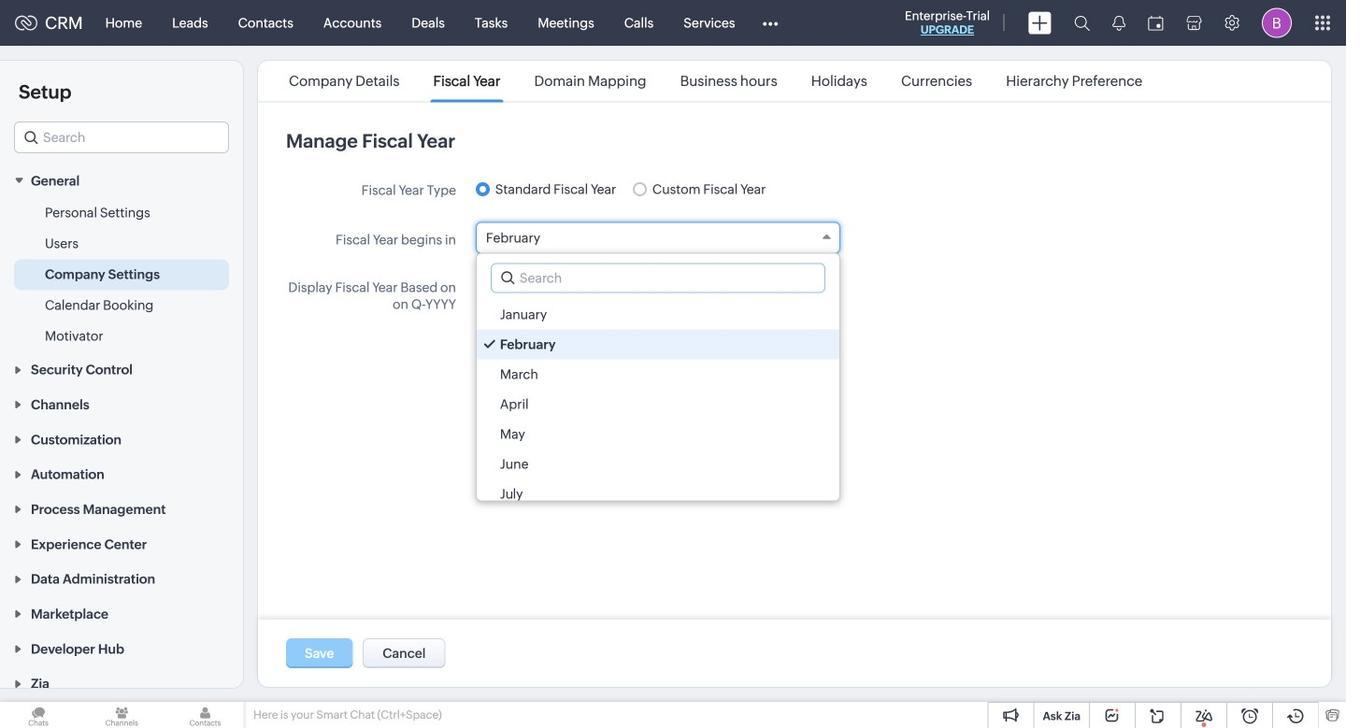 Task type: locate. For each thing, give the bounding box(es) containing it.
chats image
[[0, 702, 77, 728]]

None field
[[476, 222, 841, 254]]

list
[[272, 61, 1160, 101]]

region
[[0, 198, 243, 352]]

profile element
[[1251, 0, 1304, 45]]

signals element
[[1102, 0, 1137, 46]]

list box
[[477, 295, 840, 509]]



Task type: describe. For each thing, give the bounding box(es) containing it.
contacts image
[[167, 702, 244, 728]]

logo image
[[15, 15, 37, 30]]

channels image
[[83, 702, 160, 728]]

signals image
[[1113, 15, 1126, 31]]

profile image
[[1262, 8, 1292, 38]]

Search text field
[[492, 264, 825, 292]]



Task type: vqa. For each thing, say whether or not it's contained in the screenshot.
Contacts link
no



